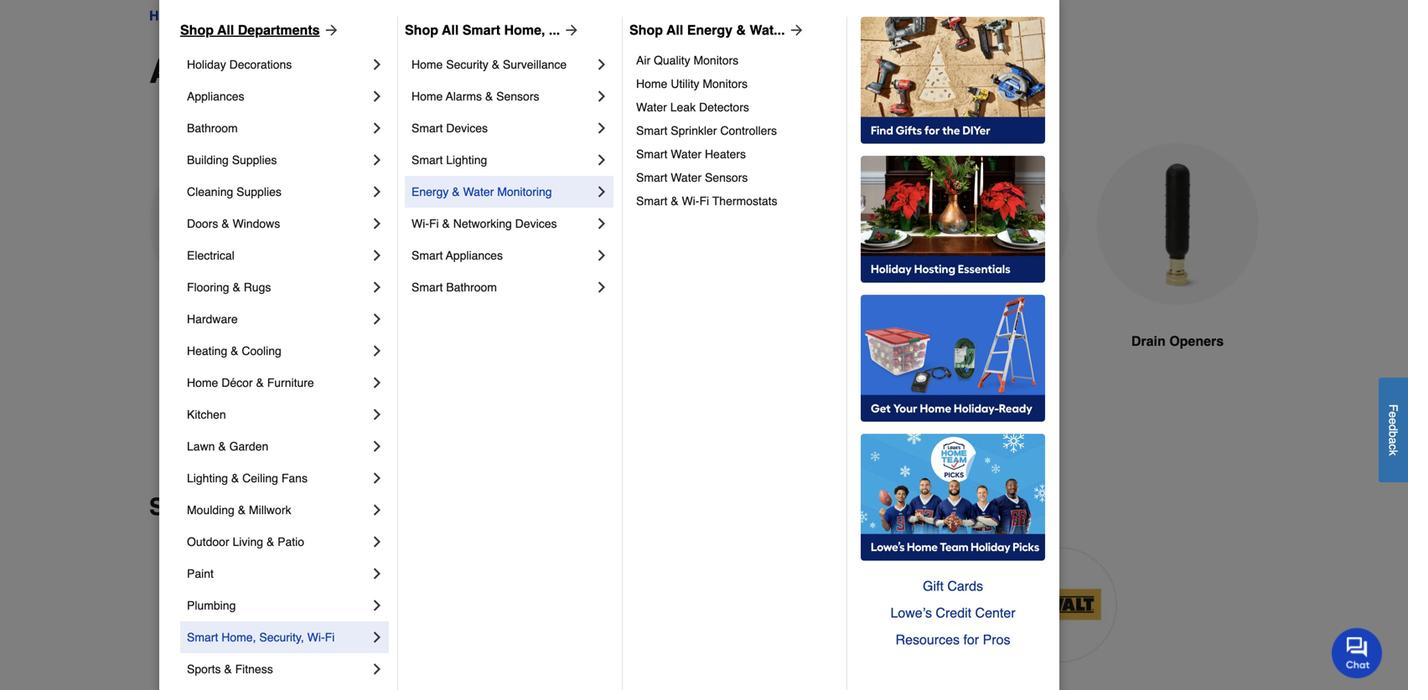 Task type: describe. For each thing, give the bounding box(es) containing it.
cards
[[948, 579, 984, 595]]

& left patio
[[267, 536, 274, 549]]

0 horizontal spatial wi-
[[307, 631, 325, 645]]

bathroom link
[[187, 112, 369, 144]]

smart home, security, wi-fi
[[187, 631, 335, 645]]

water down smart water heaters
[[671, 171, 702, 184]]

1 horizontal spatial openers
[[565, 52, 701, 91]]

home for home alarms & sensors
[[412, 90, 443, 103]]

detectors
[[699, 101, 750, 114]]

water leak detectors link
[[636, 96, 835, 119]]

arrow right image for shop all energy & wat...
[[785, 22, 805, 39]]

smart for smart sprinkler controllers
[[636, 124, 668, 138]]

air
[[636, 54, 651, 67]]

k
[[1387, 450, 1401, 456]]

augers, plungers & drain openers link
[[277, 6, 484, 26]]

doors & windows link
[[187, 208, 369, 240]]

0 vertical spatial bathroom
[[187, 122, 238, 135]]

shop all energy & wat... link
[[630, 20, 805, 40]]

f e e d b a c k
[[1387, 405, 1401, 456]]

appliances link
[[187, 81, 369, 112]]

heating
[[187, 345, 227, 358]]

shop all smart home, ... link
[[405, 20, 580, 40]]

drain for drain snakes
[[946, 334, 980, 349]]

devices inside 'link'
[[515, 217, 557, 231]]

drain openers
[[1132, 334, 1224, 349]]

for
[[964, 633, 980, 648]]

smart water heaters link
[[636, 143, 835, 166]]

wi- inside 'link'
[[412, 217, 429, 231]]

credit
[[936, 606, 972, 621]]

millwork
[[249, 504, 291, 517]]

shop for shop all smart home, ...
[[405, 22, 439, 38]]

smart bathroom
[[412, 281, 497, 294]]

drain cleaners & chemicals
[[556, 334, 664, 369]]

drain snakes link
[[907, 143, 1070, 392]]

shop for shop all energy & wat...
[[630, 22, 663, 38]]

chevron right image for smart devices
[[594, 120, 610, 137]]

smart lighting
[[412, 153, 487, 167]]

chevron right image for energy & water monitoring
[[594, 184, 610, 200]]

water inside "link"
[[671, 148, 702, 161]]

& inside "link"
[[238, 504, 246, 517]]

home utility monitors link
[[636, 72, 835, 96]]

home link
[[149, 6, 187, 26]]

chevron right image for kitchen
[[369, 407, 386, 423]]

chevron right image for outdoor living & patio
[[369, 534, 386, 551]]

2 e from the top
[[1387, 418, 1401, 425]]

pros
[[983, 633, 1011, 648]]

home security & surveillance link
[[412, 49, 594, 81]]

supplies for cleaning supplies
[[237, 185, 282, 199]]

holiday decorations link
[[187, 49, 369, 81]]

monitoring
[[497, 185, 552, 199]]

networking
[[453, 217, 512, 231]]

gift cards link
[[861, 574, 1046, 600]]

hardware link
[[187, 304, 369, 335]]

dewalt logo. image
[[1002, 548, 1117, 663]]

doors & windows
[[187, 217, 280, 231]]

sports
[[187, 663, 221, 677]]

chevron right image for flooring & rugs
[[369, 279, 386, 296]]

smart devices link
[[412, 112, 594, 144]]

kitchen link
[[187, 399, 369, 431]]

2 horizontal spatial openers
[[1170, 334, 1224, 349]]

fi inside 'link'
[[429, 217, 439, 231]]

kitchen
[[187, 408, 226, 422]]

& down smart water sensors
[[671, 195, 679, 208]]

0 vertical spatial wi-
[[682, 195, 700, 208]]

smart for smart appliances
[[412, 249, 443, 262]]

0 vertical spatial energy
[[687, 22, 733, 38]]

cleaning supplies link
[[187, 176, 369, 208]]

machine
[[369, 334, 422, 349]]

0 vertical spatial appliances
[[187, 90, 244, 103]]

plumbing for the bottommost plumbing link
[[187, 600, 236, 613]]

water up networking
[[463, 185, 494, 199]]

controllers
[[721, 124, 777, 138]]

machine augers
[[369, 334, 472, 349]]

1 vertical spatial augers,
[[149, 52, 274, 91]]

chevron right image for bathroom
[[369, 120, 386, 137]]

smart for smart water sensors
[[636, 171, 668, 184]]

orange drain snakes. image
[[907, 143, 1070, 306]]

chevron right image for smart lighting
[[594, 152, 610, 169]]

lawn & garden
[[187, 440, 269, 454]]

quality
[[654, 54, 691, 67]]

patio
[[278, 536, 304, 549]]

smart water sensors link
[[636, 166, 835, 190]]

lighting & ceiling fans link
[[187, 463, 369, 495]]

hand augers
[[189, 334, 272, 349]]

chevron right image for smart appliances
[[594, 247, 610, 264]]

1 horizontal spatial augers,
[[277, 8, 323, 23]]

outdoor living & patio link
[[187, 527, 369, 558]]

fans
[[282, 472, 308, 486]]

1 vertical spatial plungers
[[283, 52, 427, 91]]

chevron right image for home alarms & sensors
[[594, 88, 610, 105]]

shop all energy & wat...
[[630, 22, 785, 38]]

& right alarms
[[485, 90, 493, 103]]

augers for machine augers
[[426, 334, 472, 349]]

heating & cooling
[[187, 345, 282, 358]]

chevron right image for electrical
[[369, 247, 386, 264]]

living
[[233, 536, 263, 549]]

chevron right image for holiday decorations
[[369, 56, 386, 73]]

& up smart appliances
[[442, 217, 450, 231]]

shop for shop all departments
[[180, 22, 214, 38]]

a brass craft music wire machine auger. image
[[339, 143, 501, 307]]

machine augers link
[[339, 143, 501, 392]]

& right security
[[492, 58, 500, 71]]

f
[[1387, 405, 1401, 412]]

get your home holiday-ready. image
[[861, 295, 1046, 423]]

moulding & millwork link
[[187, 495, 369, 527]]

lighting & ceiling fans
[[187, 472, 308, 486]]

chevron right image for cleaning supplies
[[369, 184, 386, 200]]

smart for smart devices
[[412, 122, 443, 135]]

home alarms & sensors link
[[412, 81, 594, 112]]

chevron right image for home décor & furniture
[[369, 375, 386, 392]]

garden
[[229, 440, 269, 454]]

air quality monitors
[[636, 54, 739, 67]]

sports & fitness link
[[187, 654, 369, 686]]

building supplies link
[[187, 144, 369, 176]]

0 vertical spatial plumbing link
[[201, 6, 262, 26]]

chevron right image for paint
[[369, 566, 386, 583]]

lawn
[[187, 440, 215, 454]]

building supplies
[[187, 153, 277, 167]]

c
[[1387, 444, 1401, 450]]

sprinkler
[[671, 124, 717, 138]]

d
[[1387, 425, 1401, 431]]

chevron right image for sports & fitness
[[369, 662, 386, 678]]

& right "doors"
[[222, 217, 229, 231]]

home utility monitors
[[636, 77, 748, 91]]

ceiling
[[242, 472, 278, 486]]

0 horizontal spatial energy
[[412, 185, 449, 199]]

lowe's
[[891, 606, 932, 621]]

drain cleaners & chemicals link
[[528, 143, 691, 412]]

chevron right image for smart bathroom
[[594, 279, 610, 296]]



Task type: locate. For each thing, give the bounding box(es) containing it.
holiday decorations
[[187, 58, 292, 71]]

fitness
[[235, 663, 273, 677]]

all for energy
[[667, 22, 684, 38]]

augers, down the shop all departments
[[149, 52, 274, 91]]

0 horizontal spatial shop
[[180, 22, 214, 38]]

electrical
[[187, 249, 235, 262]]

monitors for air quality monitors
[[694, 54, 739, 67]]

smart down smart water heaters
[[636, 171, 668, 184]]

bathroom up the building
[[187, 122, 238, 135]]

0 vertical spatial augers, plungers & drain openers
[[277, 8, 484, 23]]

appliances down 'holiday'
[[187, 90, 244, 103]]

home for home décor & furniture
[[187, 377, 218, 390]]

1 vertical spatial lighting
[[187, 472, 228, 486]]

monitors up detectors at the top of the page
[[703, 77, 748, 91]]

0 vertical spatial supplies
[[232, 153, 277, 167]]

smart up the smart bathroom
[[412, 249, 443, 262]]

drain snakes
[[946, 334, 1031, 349]]

home for home
[[149, 8, 187, 23]]

drain
[[396, 8, 428, 23], [470, 52, 556, 91], [556, 334, 590, 349], [946, 334, 980, 349], [1132, 334, 1166, 349]]

arrow right image inside shop all smart home, ... link
[[560, 22, 580, 39]]

plungers down arrow right image
[[283, 52, 427, 91]]

1 horizontal spatial appliances
[[446, 249, 503, 262]]

0 horizontal spatial augers
[[226, 334, 272, 349]]

0 horizontal spatial arrow right image
[[560, 22, 580, 39]]

1 vertical spatial augers, plungers & drain openers
[[149, 52, 701, 91]]

0 vertical spatial augers,
[[277, 8, 323, 23]]

home, inside shop all smart home, ... link
[[504, 22, 545, 38]]

drain inside drain cleaners & chemicals
[[556, 334, 590, 349]]

cobra logo. image
[[576, 548, 691, 663]]

supplies inside cleaning supplies link
[[237, 185, 282, 199]]

0 vertical spatial lighting
[[446, 153, 487, 167]]

electrical link
[[187, 240, 369, 272]]

supplies for building supplies
[[232, 153, 277, 167]]

alarms
[[446, 90, 482, 103]]

flooring
[[187, 281, 229, 294]]

& right décor
[[256, 377, 264, 390]]

chevron right image for hardware
[[369, 311, 386, 328]]

0 horizontal spatial all
[[217, 22, 234, 38]]

flooring & rugs
[[187, 281, 271, 294]]

1 horizontal spatial all
[[442, 22, 459, 38]]

utility
[[671, 77, 700, 91]]

outdoor
[[187, 536, 229, 549]]

zep logo. image
[[291, 548, 407, 663]]

1 horizontal spatial home,
[[504, 22, 545, 38]]

1 arrow right image from the left
[[560, 22, 580, 39]]

0 vertical spatial home,
[[504, 22, 545, 38]]

wi- down smart water sensors
[[682, 195, 700, 208]]

leak
[[671, 101, 696, 114]]

paint link
[[187, 558, 369, 590]]

1 vertical spatial appliances
[[446, 249, 503, 262]]

& inside drain cleaners & chemicals
[[654, 334, 664, 349]]

gift
[[923, 579, 944, 595]]

1 horizontal spatial energy
[[687, 22, 733, 38]]

heating & cooling link
[[187, 335, 369, 367]]

plungers right departments
[[327, 8, 380, 23]]

home, inside the smart home, security, wi-fi link
[[222, 631, 256, 645]]

smart sprinkler controllers link
[[636, 119, 835, 143]]

all up 'holiday decorations'
[[217, 22, 234, 38]]

shop all departments link
[[180, 20, 340, 40]]

0 horizontal spatial sensors
[[497, 90, 540, 103]]

supplies up windows
[[237, 185, 282, 199]]

supplies inside building supplies link
[[232, 153, 277, 167]]

0 vertical spatial plungers
[[327, 8, 380, 23]]

smart water sensors
[[636, 171, 748, 184]]

all up security
[[442, 22, 459, 38]]

smart appliances
[[412, 249, 503, 262]]

& right arrow right image
[[384, 8, 393, 23]]

smart down smart water sensors
[[636, 195, 668, 208]]

smart up home security & surveillance
[[463, 22, 501, 38]]

home security & surveillance
[[412, 58, 567, 71]]

2 vertical spatial wi-
[[307, 631, 325, 645]]

chevron right image for moulding & millwork
[[369, 502, 386, 519]]

shop up 'holiday'
[[180, 22, 214, 38]]

0 horizontal spatial fi
[[325, 631, 335, 645]]

0 vertical spatial fi
[[700, 195, 710, 208]]

bathroom down smart appliances
[[446, 281, 497, 294]]

security
[[446, 58, 489, 71]]

arrow right image
[[560, 22, 580, 39], [785, 22, 805, 39]]

& down smart lighting
[[452, 185, 460, 199]]

smart for smart lighting
[[412, 153, 443, 167]]

drain inside 'link'
[[946, 334, 980, 349]]

1 horizontal spatial devices
[[515, 217, 557, 231]]

2 vertical spatial fi
[[325, 631, 335, 645]]

moulding & millwork
[[187, 504, 291, 517]]

cleaners
[[594, 334, 650, 349]]

plumbing link up "security,"
[[187, 590, 369, 622]]

0 vertical spatial plumbing
[[201, 8, 262, 23]]

wat...
[[750, 22, 785, 38]]

fi
[[700, 195, 710, 208], [429, 217, 439, 231], [325, 631, 335, 645]]

paint
[[187, 568, 214, 581]]

hardware
[[187, 313, 238, 326]]

drain for drain openers
[[1132, 334, 1166, 349]]

shop all smart home, ...
[[405, 22, 560, 38]]

1 horizontal spatial wi-
[[412, 217, 429, 231]]

arrow right image
[[320, 22, 340, 39]]

departments
[[238, 22, 320, 38]]

fi down smart water sensors
[[700, 195, 710, 208]]

1 vertical spatial openers
[[565, 52, 701, 91]]

plumbing down paint at the left
[[187, 600, 236, 613]]

0 horizontal spatial openers
[[432, 8, 484, 23]]

2 horizontal spatial all
[[667, 22, 684, 38]]

e
[[1387, 412, 1401, 418], [1387, 418, 1401, 425]]

devices down alarms
[[446, 122, 488, 135]]

chevron right image
[[594, 56, 610, 73], [369, 120, 386, 137], [594, 120, 610, 137], [369, 216, 386, 232], [594, 216, 610, 232], [594, 247, 610, 264], [369, 279, 386, 296], [369, 311, 386, 328], [369, 407, 386, 423], [369, 439, 386, 455], [369, 566, 386, 583], [369, 598, 386, 615], [369, 630, 386, 647]]

wi- up smart appliances
[[412, 217, 429, 231]]

chevron right image for plumbing
[[369, 598, 386, 615]]

1 horizontal spatial lighting
[[446, 153, 487, 167]]

home décor & furniture link
[[187, 367, 369, 399]]

chevron right image
[[369, 56, 386, 73], [369, 88, 386, 105], [594, 88, 610, 105], [369, 152, 386, 169], [594, 152, 610, 169], [369, 184, 386, 200], [594, 184, 610, 200], [369, 247, 386, 264], [594, 279, 610, 296], [369, 343, 386, 360], [369, 375, 386, 392], [369, 470, 386, 487], [369, 502, 386, 519], [369, 534, 386, 551], [369, 662, 386, 678]]

0 vertical spatial sensors
[[497, 90, 540, 103]]

décor
[[222, 377, 253, 390]]

openers
[[432, 8, 484, 23], [565, 52, 701, 91], [1170, 334, 1224, 349]]

0 horizontal spatial home,
[[222, 631, 256, 645]]

& left rugs
[[233, 281, 241, 294]]

a kobalt music wire drain hand auger. image
[[149, 143, 312, 306]]

lighting up energy & water monitoring
[[446, 153, 487, 167]]

& left cooling
[[231, 345, 239, 358]]

energy down smart lighting
[[412, 185, 449, 199]]

chevron right image for appliances
[[369, 88, 386, 105]]

0 horizontal spatial devices
[[446, 122, 488, 135]]

2 shop from the left
[[405, 22, 439, 38]]

all for departments
[[217, 22, 234, 38]]

plumbing up 'holiday decorations'
[[201, 8, 262, 23]]

smart down smart appliances
[[412, 281, 443, 294]]

1 vertical spatial supplies
[[237, 185, 282, 199]]

lighting up moulding
[[187, 472, 228, 486]]

& right sports
[[224, 663, 232, 677]]

drain for drain cleaners & chemicals
[[556, 334, 590, 349]]

1 shop from the left
[[180, 22, 214, 38]]

& left the "ceiling"
[[231, 472, 239, 486]]

smart for smart water heaters
[[636, 148, 668, 161]]

smart up smart lighting
[[412, 122, 443, 135]]

resources
[[896, 633, 960, 648]]

home inside 'link'
[[187, 377, 218, 390]]

sensors up smart devices link
[[497, 90, 540, 103]]

lowe's home team holiday picks. image
[[861, 434, 1046, 562]]

fi right "security,"
[[325, 631, 335, 645]]

a black rubber plunger. image
[[718, 143, 881, 307]]

1 vertical spatial plumbing
[[187, 600, 236, 613]]

1 augers from the left
[[226, 334, 272, 349]]

supplies up cleaning supplies
[[232, 153, 277, 167]]

shop up "air"
[[630, 22, 663, 38]]

1 vertical spatial fi
[[429, 217, 439, 231]]

1 vertical spatial plumbing link
[[187, 590, 369, 622]]

smart down smart devices
[[412, 153, 443, 167]]

by
[[214, 494, 242, 521]]

water
[[636, 101, 667, 114], [671, 148, 702, 161], [671, 171, 702, 184], [463, 185, 494, 199]]

wi- right "security,"
[[307, 631, 325, 645]]

0 vertical spatial openers
[[432, 8, 484, 23]]

chevron right image for building supplies
[[369, 152, 386, 169]]

3 all from the left
[[667, 22, 684, 38]]

augers, plungers & drain openers
[[277, 8, 484, 23], [149, 52, 701, 91]]

smart & wi-fi thermostats
[[636, 195, 778, 208]]

2 vertical spatial openers
[[1170, 334, 1224, 349]]

resources for pros
[[896, 633, 1011, 648]]

moulding
[[187, 504, 235, 517]]

1 vertical spatial sensors
[[705, 171, 748, 184]]

& left wat...
[[737, 22, 746, 38]]

1 horizontal spatial arrow right image
[[785, 22, 805, 39]]

arrow right image for shop all smart home, ...
[[560, 22, 580, 39]]

2 horizontal spatial shop
[[630, 22, 663, 38]]

appliances down networking
[[446, 249, 503, 262]]

1 vertical spatial monitors
[[703, 77, 748, 91]]

0 vertical spatial monitors
[[694, 54, 739, 67]]

chevron right image for smart home, security, wi-fi
[[369, 630, 386, 647]]

a yellow jug of drano commercial line drain cleaner. image
[[528, 143, 691, 306]]

smart for smart & wi-fi thermostats
[[636, 195, 668, 208]]

lighting
[[446, 153, 487, 167], [187, 472, 228, 486]]

devices down monitoring
[[515, 217, 557, 231]]

2 arrow right image from the left
[[785, 22, 805, 39]]

shop
[[149, 494, 208, 521]]

all for smart
[[442, 22, 459, 38]]

& down shop all smart home, ... on the top left of the page
[[436, 52, 461, 91]]

holiday hosting essentials. image
[[861, 156, 1046, 283]]

monitors
[[694, 54, 739, 67], [703, 77, 748, 91]]

0 horizontal spatial appliances
[[187, 90, 244, 103]]

chevron right image for lawn & garden
[[369, 439, 386, 455]]

0 horizontal spatial lighting
[[187, 472, 228, 486]]

e up d
[[1387, 412, 1401, 418]]

& right lawn
[[218, 440, 226, 454]]

arrow right image inside the shop all energy & wat... link
[[785, 22, 805, 39]]

all up quality
[[667, 22, 684, 38]]

augers, up holiday decorations link
[[277, 8, 323, 23]]

energy & water monitoring link
[[412, 176, 594, 208]]

& right cleaners
[[654, 334, 664, 349]]

chevron right image for lighting & ceiling fans
[[369, 470, 386, 487]]

brand
[[248, 494, 316, 521]]

home for home security & surveillance
[[412, 58, 443, 71]]

center
[[976, 606, 1016, 621]]

3 shop from the left
[[630, 22, 663, 38]]

drain openers link
[[1097, 143, 1260, 392]]

1 horizontal spatial sensors
[[705, 171, 748, 184]]

furniture
[[267, 377, 314, 390]]

home décor & furniture
[[187, 377, 314, 390]]

surveillance
[[503, 58, 567, 71]]

wi-
[[682, 195, 700, 208], [412, 217, 429, 231], [307, 631, 325, 645]]

2 all from the left
[[442, 22, 459, 38]]

1 vertical spatial energy
[[412, 185, 449, 199]]

1 vertical spatial devices
[[515, 217, 557, 231]]

plumbing link up 'holiday decorations'
[[201, 6, 262, 26]]

water left leak
[[636, 101, 667, 114]]

augers
[[226, 334, 272, 349], [426, 334, 472, 349]]

smart & wi-fi thermostats link
[[636, 190, 835, 213]]

smart up smart water sensors
[[636, 148, 668, 161]]

smart left sprinkler
[[636, 124, 668, 138]]

2 horizontal spatial wi-
[[682, 195, 700, 208]]

chevron right image for wi-fi & networking devices
[[594, 216, 610, 232]]

home for home utility monitors
[[636, 77, 668, 91]]

2 augers from the left
[[426, 334, 472, 349]]

hand
[[189, 334, 223, 349]]

energy up air quality monitors
[[687, 22, 733, 38]]

monitors down the shop all energy & wat... link in the top of the page
[[694, 54, 739, 67]]

arrow right image up air quality monitors link
[[785, 22, 805, 39]]

1 all from the left
[[217, 22, 234, 38]]

windows
[[233, 217, 280, 231]]

smart for smart bathroom
[[412, 281, 443, 294]]

1 horizontal spatial bathroom
[[446, 281, 497, 294]]

fi up smart appliances
[[429, 217, 439, 231]]

e up b
[[1387, 418, 1401, 425]]

wi-fi & networking devices link
[[412, 208, 594, 240]]

rugs
[[244, 281, 271, 294]]

shop up home security & surveillance
[[405, 22, 439, 38]]

home, up sports & fitness on the bottom left of page
[[222, 631, 256, 645]]

1 horizontal spatial shop
[[405, 22, 439, 38]]

f e e d b a c k button
[[1379, 378, 1409, 483]]

smart appliances link
[[412, 240, 594, 272]]

0 horizontal spatial bathroom
[[187, 122, 238, 135]]

1 horizontal spatial fi
[[429, 217, 439, 231]]

chevron right image for heating & cooling
[[369, 343, 386, 360]]

smart devices
[[412, 122, 488, 135]]

resources for pros link
[[861, 627, 1046, 654]]

chevron right image for doors & windows
[[369, 216, 386, 232]]

arrow right image up surveillance
[[560, 22, 580, 39]]

cooling
[[242, 345, 282, 358]]

find gifts for the diyer. image
[[861, 17, 1046, 144]]

hand augers link
[[149, 143, 312, 392]]

& left millwork
[[238, 504, 246, 517]]

plungers
[[327, 8, 380, 23], [283, 52, 427, 91]]

1 vertical spatial home,
[[222, 631, 256, 645]]

shop all departments
[[180, 22, 320, 38]]

a cobra rubber bladder with brass fitting. image
[[1097, 143, 1260, 306]]

monitors for home utility monitors
[[703, 77, 748, 91]]

chat invite button image
[[1332, 628, 1384, 679]]

sensors down heaters
[[705, 171, 748, 184]]

1 vertical spatial bathroom
[[446, 281, 497, 294]]

chevron right image for home security & surveillance
[[594, 56, 610, 73]]

2 horizontal spatial fi
[[700, 195, 710, 208]]

plumbing for the topmost plumbing link
[[201, 8, 262, 23]]

1 horizontal spatial augers
[[426, 334, 472, 349]]

korky logo. image
[[860, 548, 975, 663]]

smart for smart home, security, wi-fi
[[187, 631, 218, 645]]

1 vertical spatial wi-
[[412, 217, 429, 231]]

smart inside "link"
[[636, 148, 668, 161]]

smart up sports
[[187, 631, 218, 645]]

0 horizontal spatial augers,
[[149, 52, 274, 91]]

devices
[[446, 122, 488, 135], [515, 217, 557, 231]]

augers for hand augers
[[226, 334, 272, 349]]

0 vertical spatial devices
[[446, 122, 488, 135]]

supplies
[[232, 153, 277, 167], [237, 185, 282, 199]]

energy & water monitoring
[[412, 185, 552, 199]]

plumbing link
[[201, 6, 262, 26], [187, 590, 369, 622]]

water up smart water sensors
[[671, 148, 702, 161]]

1 e from the top
[[1387, 412, 1401, 418]]

security,
[[259, 631, 304, 645]]

home, left ...
[[504, 22, 545, 38]]



Task type: vqa. For each thing, say whether or not it's contained in the screenshot.
ALL associated with Smart
yes



